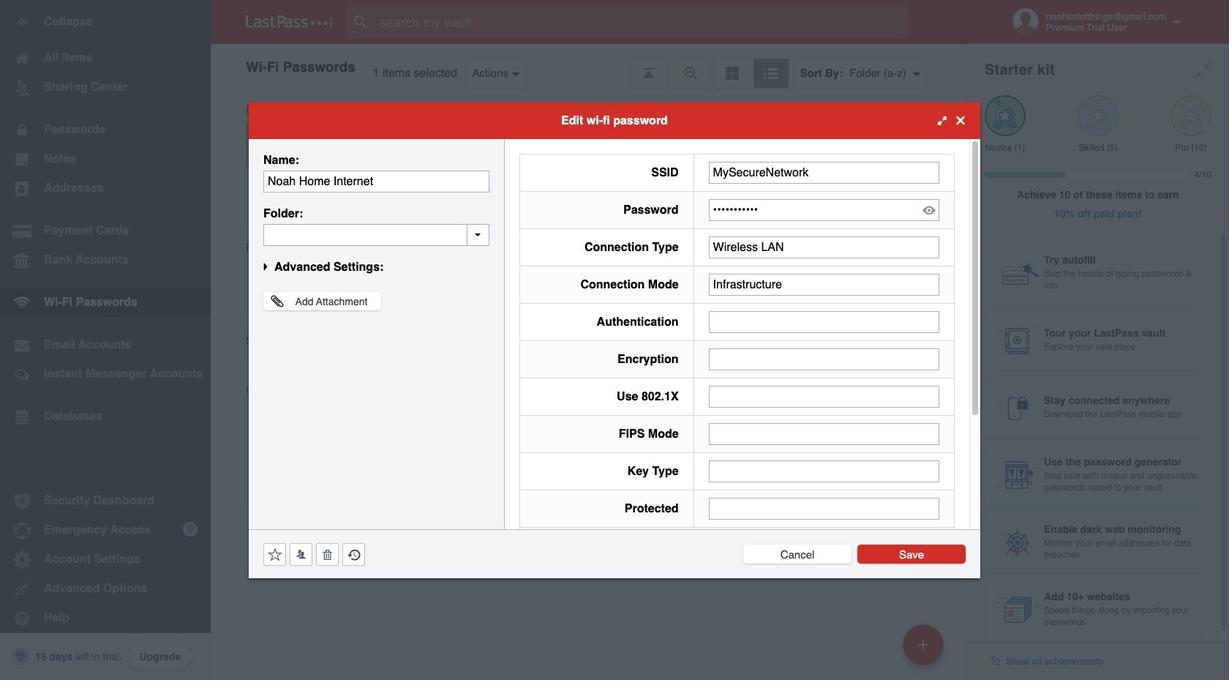 Task type: describe. For each thing, give the bounding box(es) containing it.
vault options navigation
[[211, 44, 968, 88]]

main navigation navigation
[[0, 0, 211, 680]]



Task type: locate. For each thing, give the bounding box(es) containing it.
search my vault text field
[[347, 6, 932, 38]]

None text field
[[264, 170, 490, 192], [264, 224, 490, 246], [709, 273, 940, 295], [709, 311, 940, 333], [709, 348, 940, 370], [709, 460, 940, 482], [264, 170, 490, 192], [264, 224, 490, 246], [709, 273, 940, 295], [709, 311, 940, 333], [709, 348, 940, 370], [709, 460, 940, 482]]

dialog
[[249, 102, 981, 671]]

lastpass image
[[246, 15, 332, 29]]

new item navigation
[[898, 620, 953, 680]]

Search search field
[[347, 6, 932, 38]]

None password field
[[709, 199, 940, 221]]

new item image
[[919, 640, 929, 650]]

None text field
[[709, 161, 940, 183], [709, 236, 940, 258], [709, 385, 940, 407], [709, 423, 940, 445], [709, 497, 940, 519], [709, 161, 940, 183], [709, 236, 940, 258], [709, 385, 940, 407], [709, 423, 940, 445], [709, 497, 940, 519]]



Task type: vqa. For each thing, say whether or not it's contained in the screenshot.
search my vault text box
yes



